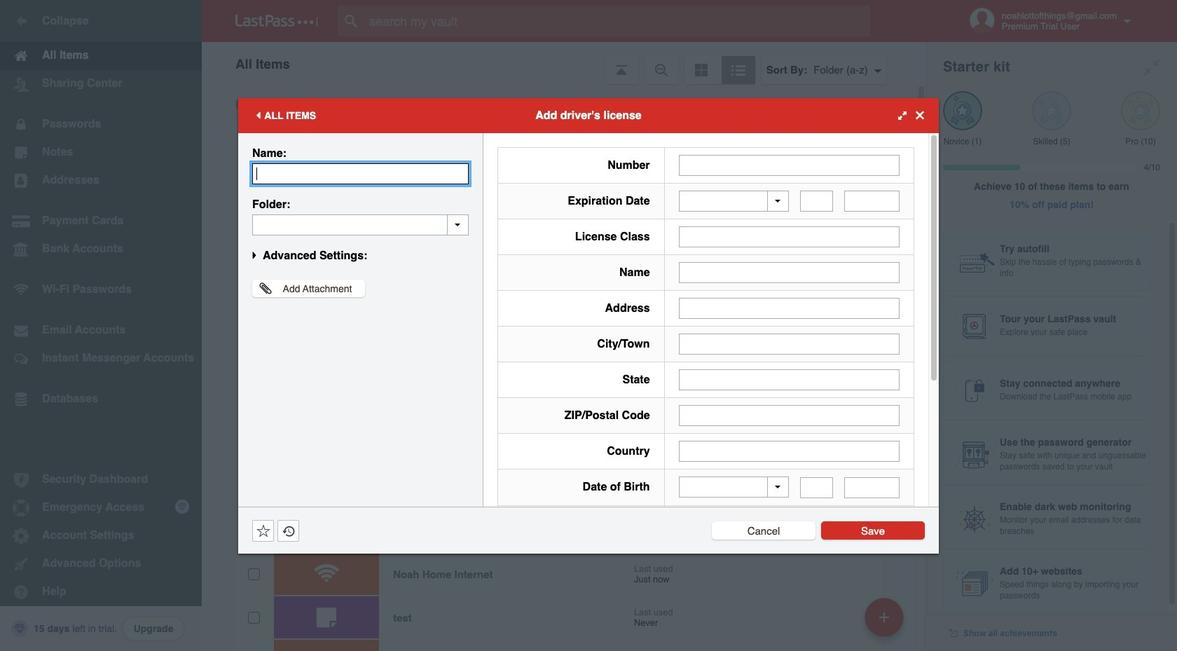 Task type: describe. For each thing, give the bounding box(es) containing it.
main navigation navigation
[[0, 0, 202, 651]]

vault options navigation
[[202, 42, 927, 84]]

new item image
[[880, 612, 890, 622]]

search my vault text field
[[338, 6, 898, 36]]

new item navigation
[[860, 594, 913, 651]]



Task type: vqa. For each thing, say whether or not it's contained in the screenshot.
New item element
no



Task type: locate. For each thing, give the bounding box(es) containing it.
Search search field
[[338, 6, 898, 36]]

dialog
[[238, 98, 939, 651]]

lastpass image
[[236, 15, 318, 27]]

None text field
[[679, 155, 900, 176], [801, 191, 834, 212], [845, 191, 900, 212], [252, 214, 469, 235], [679, 226, 900, 247], [679, 441, 900, 462], [801, 477, 834, 498], [679, 155, 900, 176], [801, 191, 834, 212], [845, 191, 900, 212], [252, 214, 469, 235], [679, 226, 900, 247], [679, 441, 900, 462], [801, 477, 834, 498]]

None text field
[[252, 163, 469, 184], [679, 262, 900, 283], [679, 298, 900, 319], [679, 334, 900, 355], [679, 369, 900, 391], [679, 405, 900, 426], [845, 477, 900, 498], [252, 163, 469, 184], [679, 262, 900, 283], [679, 298, 900, 319], [679, 334, 900, 355], [679, 369, 900, 391], [679, 405, 900, 426], [845, 477, 900, 498]]



